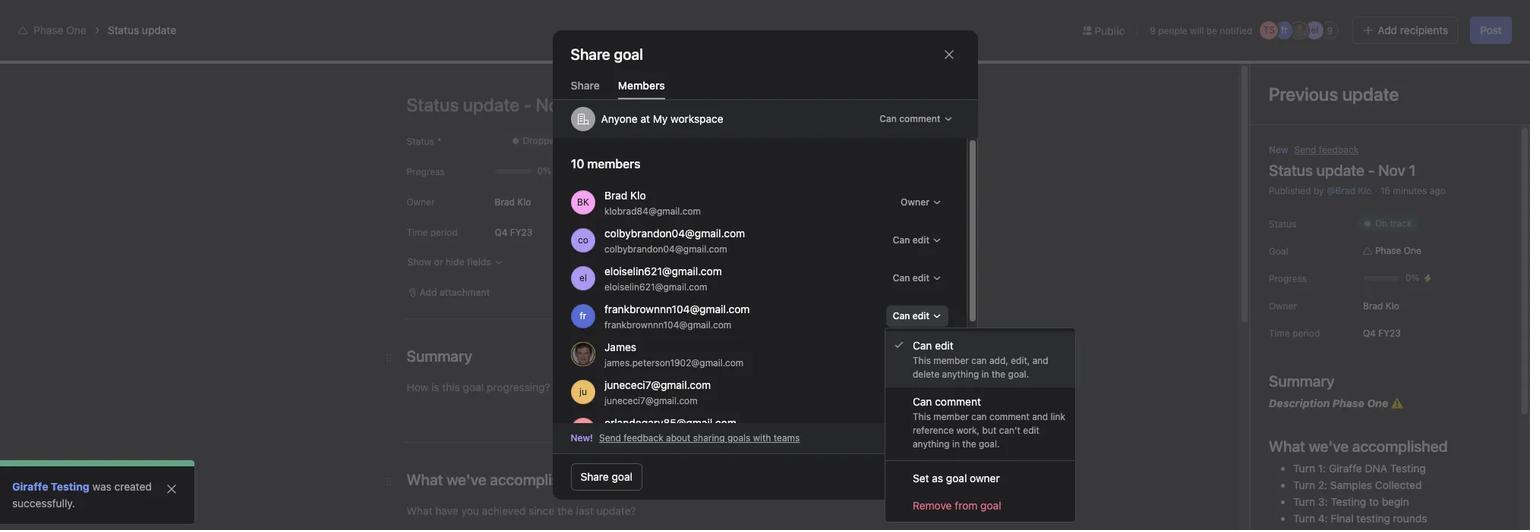 Task type: vqa. For each thing, say whether or not it's contained in the screenshot.


Task type: describe. For each thing, give the bounding box(es) containing it.
@brad
[[1327, 185, 1356, 197]]

share goal button
[[571, 464, 643, 491]]

0 vertical spatial brad klo
[[495, 196, 531, 208]]

1 horizontal spatial brad klo
[[1363, 300, 1400, 312]]

can edit for eloiselin621@gmail.com
[[893, 273, 929, 284]]

comment for can comment this member can comment and link reference work, but can't edit anything in the goal.
[[935, 396, 981, 409]]

1 vertical spatial ts
[[1394, 58, 1405, 70]]

this goal
[[970, 194, 1028, 211]]

1 horizontal spatial track
[[1390, 218, 1412, 229]]

latest status update element
[[421, 235, 870, 377]]

3:
[[1318, 496, 1328, 509]]

work,
[[957, 425, 980, 437]]

0 vertical spatial q4 fy23
[[495, 227, 533, 238]]

0 horizontal spatial phase one link
[[33, 24, 86, 36]]

0 vertical spatial owner
[[950, 230, 980, 243]]

this goal is on track
[[421, 191, 559, 208]]

anything inside can edit this member can add, edit, and delete anything in the goal.
[[942, 369, 979, 381]]

can edit button for eloiselin621@gmail.com
[[886, 268, 948, 289]]

0 vertical spatial fy23
[[510, 227, 533, 238]]

0 horizontal spatial share button
[[571, 79, 600, 100]]

to
[[1369, 496, 1379, 509]]

2 vertical spatial time period
[[925, 376, 977, 387]]

status for status update
[[108, 24, 139, 36]]

orlandogary85@gmail.com
[[604, 417, 736, 430]]

left
[[1278, 17, 1292, 29]]

minutes inside latest status update element
[[483, 346, 517, 357]]

date
[[1005, 430, 1024, 441]]

ago inside new send feedback status update - nov 1 published by @brad klo · 16 minutes ago
[[1430, 185, 1446, 197]]

1 vertical spatial summary
[[1269, 373, 1335, 390]]

colbybrandon04@gmail.com inside colbybrandon04@gmail.com colbybrandon04@gmail.com
[[604, 243, 727, 255]]

final
[[1331, 513, 1354, 526]]

what's in my trial?
[[1308, 12, 1387, 24]]

anyone at my workspace
[[601, 112, 724, 125]]

1 horizontal spatial progress
[[1269, 273, 1307, 285]]

1 horizontal spatial q4
[[1363, 328, 1376, 339]]

can edit button for colbybrandon04@gmail.com
[[886, 230, 948, 251]]

can edit for colbybrandon04@gmail.com
[[893, 235, 929, 246]]

custom
[[951, 430, 983, 441]]

on
[[1376, 218, 1388, 229]]

new
[[1269, 144, 1289, 156]]

16 minutes ago
[[470, 346, 535, 357]]

giraffe testing link
[[12, 481, 89, 494]]

about this goal
[[925, 194, 1028, 211]]

accountable team
[[925, 286, 1014, 299]]

link
[[1051, 412, 1066, 423]]

- inside latest status update element
[[522, 254, 528, 268]]

post
[[1481, 24, 1502, 36]]

0 vertical spatial time period
[[407, 227, 458, 238]]

add billing info button
[[1403, 8, 1480, 29]]

my
[[1351, 12, 1363, 24]]

2 horizontal spatial testing
[[1391, 463, 1426, 475]]

member for edit
[[934, 355, 969, 367]]

parent goals
[[925, 491, 980, 503]]

1 horizontal spatial bk
[[1378, 58, 1390, 70]]

share goal
[[571, 46, 643, 63]]

edit down the accountable
[[912, 311, 929, 322]]

add recipients button
[[1353, 17, 1459, 44]]

2 vertical spatial period
[[949, 376, 977, 387]]

0 vertical spatial q4
[[495, 227, 508, 238]]

1 horizontal spatial phase one
[[1376, 245, 1422, 257]]

status *
[[407, 136, 442, 147]]

in inside button
[[1340, 12, 1348, 24]]

ago inside latest status update element
[[519, 346, 535, 357]]

teams
[[774, 433, 800, 444]]

nov 1 inside new send feedback status update - nov 1 published by @brad klo · 16 minutes ago
[[1379, 162, 1416, 179]]

parent
[[925, 491, 954, 503]]

status update
[[108, 24, 176, 36]]

9 people will be notified
[[1150, 25, 1253, 36]]

was created successfully.
[[12, 481, 152, 510]]

recent status updates
[[421, 396, 547, 410]]

1 vertical spatial share
[[571, 79, 600, 92]]

accountable
[[925, 286, 986, 299]]

- inside new send feedback status update - nov 1 published by @brad klo · 16 minutes ago
[[1368, 162, 1375, 179]]

owner button
[[894, 192, 948, 213]]

status inside new send feedback status update - nov 1 published by @brad klo · 16 minutes ago
[[1269, 162, 1313, 179]]

send for status
[[1295, 144, 1317, 156]]

one down on track
[[1404, 245, 1422, 257]]

about
[[925, 194, 967, 211]]

team
[[989, 286, 1014, 299]]

colbybrandon04@gmail.com colbybrandon04@gmail.com
[[604, 227, 745, 255]]

feedback for status
[[1319, 144, 1359, 156]]

2 horizontal spatial period
[[1293, 328, 1320, 340]]

phase inside latest status update element
[[504, 296, 536, 309]]

due
[[986, 430, 1002, 441]]

set a custom due date
[[926, 430, 1024, 441]]

remove from goal link
[[886, 492, 1076, 520]]

successfully.
[[12, 498, 75, 510]]

3 can edit from the top
[[893, 311, 929, 322]]

today
[[427, 439, 453, 450]]

2 horizontal spatial owner
[[1269, 301, 1297, 312]]

reference
[[913, 425, 954, 437]]

update for status update
[[142, 24, 176, 36]]

samples
[[1331, 479, 1373, 492]]

goal for goal
[[1269, 246, 1289, 257]]

new send feedback status update - nov 1 published by @brad klo · 16 minutes ago
[[1269, 144, 1446, 197]]

people
[[1158, 25, 1188, 36]]

published
[[1269, 185, 1311, 197]]

1 horizontal spatial el
[[1311, 24, 1319, 36]]

testing
[[1357, 513, 1391, 526]]

new! send feedback about sharing goals with teams
[[571, 433, 800, 444]]

2 horizontal spatial time
[[1269, 328, 1290, 340]]

delete
[[913, 369, 940, 381]]

0 horizontal spatial testing
[[51, 481, 89, 494]]

previous update
[[1269, 84, 1399, 105]]

junececi7@gmail.com junececi7@gmail.com
[[604, 379, 711, 407]]

and inside can comment this member can comment and link reference work, but can't edit anything in the goal.
[[1032, 412, 1048, 423]]

0 vertical spatial time
[[407, 227, 428, 238]]

0 horizontal spatial ts
[[1264, 24, 1275, 36]]

0 horizontal spatial owner
[[407, 197, 435, 208]]

one left ⚠️ image
[[1368, 397, 1389, 410]]

2 horizontal spatial brad
[[1363, 300, 1383, 312]]

16 inside latest status update element
[[470, 346, 480, 357]]

1 horizontal spatial fy23
[[1379, 328, 1401, 339]]

free
[[1254, 7, 1273, 18]]

0 horizontal spatial 0%
[[537, 166, 552, 177]]

members
[[618, 79, 665, 92]]

2 section title text field from the top
[[407, 470, 586, 491]]

1 horizontal spatial phase one link
[[1357, 244, 1428, 259]]

james
[[604, 341, 636, 354]]

anything inside can comment this member can comment and link reference work, but can't edit anything in the goal.
[[913, 439, 950, 450]]

on
[[501, 191, 519, 208]]

the inside can comment this member can comment and link reference work, but can't edit anything in the goal.
[[963, 439, 976, 450]]

1 colbybrandon04@gmail.com from the top
[[604, 227, 745, 240]]

owner inside the set as goal owner link
[[970, 472, 1000, 485]]

·
[[1375, 185, 1378, 197]]

new!
[[571, 433, 593, 444]]

a
[[943, 430, 948, 441]]

⚠️ image
[[1391, 398, 1404, 410]]

nov 1 inside latest status update element
[[531, 254, 562, 268]]

ja inside share goal dialog
[[578, 349, 588, 360]]

status for status update - nov 1
[[440, 254, 476, 268]]

junececi7@gmail.com inside junececi7@gmail.com junececi7@gmail.com
[[604, 395, 697, 407]]

connected
[[568, 501, 613, 512]]

will
[[1190, 25, 1204, 36]]

0 horizontal spatial progress
[[407, 166, 445, 178]]

status for status *
[[407, 136, 434, 147]]

1 horizontal spatial ja
[[1295, 24, 1305, 36]]

add recipients
[[1378, 24, 1449, 36]]

info
[[1457, 12, 1474, 24]]

update inside new send feedback status update - nov 1 published by @brad klo · 16 minutes ago
[[1317, 162, 1365, 179]]

1 junececi7@gmail.com from the top
[[604, 379, 711, 392]]

0 vertical spatial this
[[421, 191, 450, 208]]

by
[[1314, 185, 1324, 197]]

member for comment
[[934, 412, 969, 423]]

frankbrownnn104@gmail.com frankbrownnn104@gmail.com
[[604, 303, 750, 331]]

0 horizontal spatial giraffe
[[12, 481, 48, 494]]

free trial 17 days left
[[1243, 7, 1292, 29]]

17
[[1243, 17, 1253, 29]]

edit,
[[1011, 355, 1030, 367]]

was
[[92, 481, 111, 494]]

sharing
[[693, 433, 725, 444]]

from
[[955, 499, 978, 512]]

1 section title text field from the top
[[407, 346, 472, 368]]

about
[[666, 433, 691, 444]]

0.00
[[440, 497, 471, 514]]

1 frankbrownnn104@gmail.com from the top
[[604, 303, 750, 316]]

9 for 9 people will be notified
[[1150, 25, 1156, 36]]

public
[[1095, 24, 1125, 37]]

0 horizontal spatial brad
[[495, 196, 515, 208]]

no sub-goals connected
[[508, 501, 613, 512]]



Task type: locate. For each thing, give the bounding box(es) containing it.
minutes
[[1393, 185, 1428, 197], [483, 346, 517, 357]]

0 horizontal spatial goal
[[925, 230, 947, 243]]

share down share goal in the top left of the page
[[571, 79, 600, 92]]

summary up what
[[1269, 373, 1335, 390]]

2 vertical spatial ja
[[578, 349, 588, 360]]

time
[[407, 227, 428, 238], [1269, 328, 1290, 340], [925, 376, 947, 387]]

can edit up the accountable
[[893, 273, 929, 284]]

and left link
[[1032, 412, 1048, 423]]

goals left with
[[728, 433, 751, 444]]

send for about
[[599, 433, 621, 444]]

track right on on the left of the page
[[522, 191, 559, 208]]

1 horizontal spatial the
[[992, 369, 1006, 381]]

1 vertical spatial member
[[934, 412, 969, 423]]

set as goal owner
[[913, 472, 1000, 485]]

eloiselin621@gmail.com inside eloiselin621@gmail.com eloiselin621@gmail.com
[[604, 281, 707, 293]]

2 can from the top
[[972, 412, 987, 423]]

can edit button down goal owner
[[886, 268, 948, 289]]

ts left left
[[1264, 24, 1275, 36]]

goal right from
[[981, 499, 1002, 512]]

turn left 1:
[[1294, 463, 1316, 475]]

turn left 4:
[[1294, 513, 1316, 526]]

0 horizontal spatial add
[[1378, 24, 1398, 36]]

1 vertical spatial giraffe
[[12, 481, 48, 494]]

trial
[[1276, 7, 1292, 18]]

junececi7@gmail.com down james.peterson1902@gmail.com
[[604, 379, 711, 392]]

1 vertical spatial in
[[982, 369, 989, 381]]

2 can edit button from the top
[[886, 268, 948, 289]]

send inside new send feedback status update - nov 1 published by @brad klo · 16 minutes ago
[[1295, 144, 1317, 156]]

el inside share goal dialog
[[579, 273, 587, 284]]

klo inside brad klo klobrad84@gmail.com
[[630, 189, 646, 202]]

2 turn from the top
[[1294, 479, 1316, 492]]

0 vertical spatial feedback
[[1319, 144, 1359, 156]]

status updates
[[463, 396, 547, 410]]

edit down owner dropdown button
[[912, 235, 929, 246]]

eloiselin621@gmail.com eloiselin621@gmail.com
[[604, 265, 722, 293]]

1 eloiselin621@gmail.com from the top
[[604, 265, 722, 278]]

1 vertical spatial testing
[[51, 481, 89, 494]]

description
[[440, 296, 501, 309], [1269, 397, 1330, 410]]

0 horizontal spatial track
[[522, 191, 559, 208]]

james.peterson1902@gmail.com
[[604, 357, 743, 369]]

q4
[[495, 227, 508, 238], [1363, 328, 1376, 339]]

collected
[[1375, 479, 1422, 492]]

share down post button
[[1481, 58, 1505, 70]]

feedback down orlandogary85@gmail.com
[[624, 433, 664, 444]]

16
[[1381, 185, 1391, 197], [470, 346, 480, 357]]

2 and from the top
[[1032, 412, 1048, 423]]

share button down post button
[[1462, 54, 1512, 75]]

1 vertical spatial junececi7@gmail.com
[[604, 395, 697, 407]]

0 vertical spatial colbybrandon04@gmail.com
[[604, 227, 745, 240]]

edit inside can comment this member can comment and link reference work, but can't edit anything in the goal.
[[1023, 425, 1040, 437]]

james james.peterson1902@gmail.com
[[604, 341, 743, 369]]

goal inside remove from goal link
[[981, 499, 1002, 512]]

feedback inside share goal dialog
[[624, 433, 664, 444]]

can
[[972, 355, 987, 367], [972, 412, 987, 423]]

0 vertical spatial comment
[[899, 113, 941, 125]]

3 turn from the top
[[1294, 496, 1316, 509]]

what's
[[1308, 12, 1338, 24]]

can edit
[[893, 235, 929, 246], [893, 273, 929, 284], [893, 311, 929, 322]]

add billing info
[[1410, 12, 1474, 24]]

0 horizontal spatial goals
[[542, 501, 565, 512]]

the inside can edit this member can add, edit, and delete anything in the goal.
[[992, 369, 1006, 381]]

Goal name text field
[[409, 116, 1110, 171]]

description for ⚠️ image
[[1269, 397, 1330, 410]]

brad klo
[[495, 196, 531, 208], [1363, 300, 1400, 312]]

ago right the ·
[[1430, 185, 1446, 197]]

can edit down owner dropdown button
[[893, 235, 929, 246]]

0 vertical spatial period
[[430, 227, 458, 238]]

0 vertical spatial phase one
[[33, 24, 86, 36]]

brad klo klobrad84@gmail.com
[[604, 189, 701, 217]]

days
[[1255, 17, 1275, 29]]

q4 fy23 up status update - nov 1
[[495, 227, 533, 238]]

add
[[1410, 12, 1427, 24], [1378, 24, 1398, 36]]

1 vertical spatial description
[[1269, 397, 1330, 410]]

add inside button
[[1410, 12, 1427, 24]]

1 horizontal spatial -
[[1368, 162, 1375, 179]]

send inside share goal dialog
[[599, 433, 621, 444]]

we've accomplished
[[1309, 438, 1448, 456]]

1 vertical spatial goal.
[[979, 439, 1000, 450]]

1 vertical spatial feedback
[[624, 433, 664, 444]]

1 vertical spatial can edit
[[893, 273, 929, 284]]

owner up "add parent goal" icon
[[970, 472, 1000, 485]]

ts down add recipients button on the right of page
[[1394, 58, 1405, 70]]

minutes up status updates
[[483, 346, 517, 357]]

description up what
[[1269, 397, 1330, 410]]

0 vertical spatial update
[[142, 24, 176, 36]]

frankbrownnn104@gmail.com inside frankbrownnn104@gmail.com frankbrownnn104@gmail.com
[[604, 319, 731, 331]]

0 horizontal spatial the
[[963, 439, 976, 450]]

track
[[522, 191, 559, 208], [1390, 218, 1412, 229]]

0 horizontal spatial fy23
[[510, 227, 533, 238]]

goals inside share goal dialog
[[728, 433, 751, 444]]

can left add,
[[972, 355, 987, 367]]

close image
[[166, 484, 178, 496]]

brad inside brad klo klobrad84@gmail.com
[[604, 189, 627, 202]]

1 horizontal spatial fr
[[1281, 24, 1288, 36]]

2 vertical spatial testing
[[1331, 496, 1367, 509]]

post button
[[1471, 17, 1512, 44]]

share inside the "share goal" button
[[581, 471, 609, 484]]

1 vertical spatial phase one
[[1376, 245, 1422, 257]]

and right edit,
[[1033, 355, 1049, 367]]

frankbrownnn104@gmail.com up james james.peterson1902@gmail.com
[[604, 319, 731, 331]]

set as goal owner link
[[886, 465, 1076, 492]]

giraffe
[[1329, 463, 1362, 475], [12, 481, 48, 494]]

share goal
[[581, 471, 633, 484]]

Title of update text field
[[407, 88, 862, 122]]

-
[[1368, 162, 1375, 179], [522, 254, 528, 268]]

can't
[[999, 425, 1021, 437]]

the down add,
[[992, 369, 1006, 381]]

0 vertical spatial progress
[[407, 166, 445, 178]]

the down the work,
[[963, 439, 976, 450]]

0 vertical spatial share
[[1481, 58, 1505, 70]]

can comment button
[[873, 109, 960, 130]]

2 member from the top
[[934, 412, 969, 423]]

2 vertical spatial update
[[479, 254, 519, 268]]

created
[[114, 481, 152, 494]]

edit right can't
[[1023, 425, 1040, 437]]

2 colbybrandon04@gmail.com from the top
[[604, 243, 727, 255]]

0 vertical spatial can edit
[[893, 235, 929, 246]]

member inside can comment this member can comment and link reference work, but can't edit anything in the goal.
[[934, 412, 969, 423]]

set a custom due date button
[[922, 428, 1028, 444]]

0 vertical spatial and
[[1033, 355, 1049, 367]]

can inside dropdown button
[[880, 113, 897, 125]]

1 horizontal spatial share button
[[1462, 54, 1512, 75]]

goal. down 'but' at the bottom right
[[979, 439, 1000, 450]]

1 vertical spatial and
[[1032, 412, 1048, 423]]

with
[[753, 433, 771, 444]]

2 vertical spatial time
[[925, 376, 947, 387]]

testing up collected
[[1391, 463, 1426, 475]]

description for ⚠️ icon
[[440, 296, 501, 309]]

3 can edit button from the top
[[886, 306, 948, 327]]

in inside can edit this member can add, edit, and delete anything in the goal.
[[982, 369, 989, 381]]

9 for 9
[[1327, 25, 1333, 36]]

10
[[1440, 59, 1450, 70]]

in left my
[[1340, 12, 1348, 24]]

goal inside the set as goal owner link
[[946, 472, 967, 485]]

2 eloiselin621@gmail.com from the top
[[604, 281, 707, 293]]

0 vertical spatial summary
[[440, 280, 490, 292]]

q4 fy23 up ⚠️ image
[[1363, 328, 1401, 339]]

0 horizontal spatial brad klo
[[495, 196, 531, 208]]

feedback inside new send feedback status update - nov 1 published by @brad klo · 16 minutes ago
[[1319, 144, 1359, 156]]

1 vertical spatial the
[[963, 439, 976, 450]]

description down status update - nov 1
[[440, 296, 501, 309]]

klo inside new send feedback status update - nov 1 published by @brad klo · 16 minutes ago
[[1358, 185, 1372, 197]]

can edit button down owner dropdown button
[[886, 230, 948, 251]]

2 horizontal spatial fr
[[1411, 58, 1418, 70]]

one left ⚠️ icon
[[538, 296, 559, 309]]

1 can edit button from the top
[[886, 230, 948, 251]]

turn left 2:
[[1294, 479, 1316, 492]]

testing up successfully.
[[51, 481, 89, 494]]

testing down samples at the bottom
[[1331, 496, 1367, 509]]

status
[[108, 24, 139, 36], [407, 136, 434, 147], [1269, 162, 1313, 179], [1269, 219, 1297, 230], [440, 254, 476, 268]]

comment for can comment
[[899, 113, 941, 125]]

can up 'but' at the bottom right
[[972, 412, 987, 423]]

0 vertical spatial set
[[926, 430, 941, 441]]

9 down what's at top right
[[1327, 25, 1333, 36]]

as
[[932, 472, 943, 485]]

bk down add recipients button on the right of page
[[1378, 58, 1390, 70]]

dna
[[1365, 463, 1388, 475]]

turn
[[1294, 463, 1316, 475], [1294, 479, 1316, 492], [1294, 496, 1316, 509], [1294, 513, 1316, 526]]

1 horizontal spatial update
[[479, 254, 519, 268]]

2 can edit from the top
[[893, 273, 929, 284]]

0 horizontal spatial ago
[[519, 346, 535, 357]]

on track
[[1376, 218, 1412, 229]]

owner down 'about this goal'
[[950, 230, 980, 243]]

set for set as goal owner
[[913, 472, 929, 485]]

bk inside share goal dialog
[[577, 197, 589, 208]]

edit inside can edit this member can add, edit, and delete anything in the goal.
[[935, 340, 954, 352]]

1 and from the top
[[1033, 355, 1049, 367]]

this for can comment
[[913, 412, 931, 423]]

0% down on track
[[1406, 273, 1420, 284]]

no
[[508, 501, 520, 512]]

this left "is"
[[421, 191, 450, 208]]

@brad klo link
[[1327, 185, 1372, 197]]

1 horizontal spatial goal.
[[1008, 369, 1029, 381]]

2 vertical spatial fr
[[580, 311, 586, 322]]

and
[[1033, 355, 1049, 367], [1032, 412, 1048, 423]]

goal left "is"
[[453, 191, 483, 208]]

remove
[[913, 499, 952, 512]]

ja left '10'
[[1425, 58, 1435, 70]]

fy23 down on on the left of the page
[[510, 227, 533, 238]]

2 horizontal spatial ja
[[1425, 58, 1435, 70]]

status for status
[[1269, 219, 1297, 230]]

can for can comment
[[972, 412, 987, 423]]

share button down share goal in the top left of the page
[[571, 79, 600, 100]]

giraffe up samples at the bottom
[[1329, 463, 1362, 475]]

can inside can edit this member can add, edit, and delete anything in the goal.
[[913, 340, 932, 352]]

1:
[[1318, 463, 1326, 475]]

what
[[1269, 438, 1306, 456]]

goal down published on the right top of the page
[[1269, 246, 1289, 257]]

0 vertical spatial section title text field
[[407, 346, 472, 368]]

my
[[653, 112, 668, 125]]

1 vertical spatial fy23
[[1379, 328, 1401, 339]]

share for goal
[[581, 471, 609, 484]]

description inside latest status update element
[[440, 296, 501, 309]]

member
[[934, 355, 969, 367], [934, 412, 969, 423]]

1 horizontal spatial summary
[[1269, 373, 1335, 390]]

1 vertical spatial track
[[1390, 218, 1412, 229]]

0 vertical spatial nov 1
[[1379, 162, 1416, 179]]

bk up the co
[[577, 197, 589, 208]]

0 vertical spatial ago
[[1430, 185, 1446, 197]]

send feedback about sharing goals with teams link
[[599, 432, 800, 446]]

2 frankbrownnn104@gmail.com from the top
[[604, 319, 731, 331]]

1 horizontal spatial nov 1
[[1379, 162, 1416, 179]]

billing
[[1429, 12, 1455, 24]]

turn left '3:'
[[1294, 496, 1316, 509]]

eloiselin621@gmail.com down colbybrandon04@gmail.com colbybrandon04@gmail.com
[[604, 265, 722, 278]]

in right a
[[952, 439, 960, 450]]

set left as
[[913, 472, 929, 485]]

klo
[[1358, 185, 1372, 197], [630, 189, 646, 202], [517, 196, 531, 208], [1386, 300, 1400, 312]]

ja right left
[[1295, 24, 1305, 36]]

member up a
[[934, 412, 969, 423]]

share goal dialog
[[553, 30, 978, 531]]

summary inside latest status update element
[[440, 280, 490, 292]]

1 vertical spatial time period
[[1269, 328, 1320, 340]]

trial?
[[1366, 12, 1387, 24]]

colbybrandon04@gmail.com down klobrad84@gmail.com at the top of page
[[604, 227, 745, 240]]

goal inside the "share goal" button
[[612, 471, 633, 484]]

frankbrownnn104@gmail.com down eloiselin621@gmail.com eloiselin621@gmail.com at the left of the page
[[604, 303, 750, 316]]

this for can edit
[[913, 355, 931, 367]]

in
[[1340, 12, 1348, 24], [982, 369, 989, 381], [952, 439, 960, 450]]

close this dialog image
[[943, 49, 955, 61]]

can for can edit
[[972, 355, 987, 367]]

this inside can comment this member can comment and link reference work, but can't edit anything in the goal.
[[913, 412, 931, 423]]

section title text field up no
[[407, 470, 586, 491]]

1 vertical spatial nov 1
[[531, 254, 562, 268]]

1 vertical spatial 0%
[[1406, 273, 1420, 284]]

0 vertical spatial fr
[[1281, 24, 1288, 36]]

track right on
[[1390, 218, 1412, 229]]

0 horizontal spatial -
[[522, 254, 528, 268]]

goal.
[[1008, 369, 1029, 381], [979, 439, 1000, 450]]

junececi7@gmail.com up orlandogary85@gmail.com
[[604, 395, 697, 407]]

fy23
[[510, 227, 533, 238], [1379, 328, 1401, 339]]

2 9 from the left
[[1327, 25, 1333, 36]]

set for set a custom due date
[[926, 430, 941, 441]]

can inside can edit this member can add, edit, and delete anything in the goal.
[[972, 355, 987, 367]]

2 vertical spatial comment
[[990, 412, 1030, 423]]

ago up status updates
[[519, 346, 535, 357]]

share for rightmost share button
[[1481, 58, 1505, 70]]

fr inside share goal dialog
[[580, 311, 586, 322]]

1 vertical spatial fr
[[1411, 58, 1418, 70]]

1 vertical spatial anything
[[913, 439, 950, 450]]

update for status update - nov 1
[[479, 254, 519, 268]]

1 vertical spatial goal
[[1269, 246, 1289, 257]]

2 vertical spatial share
[[581, 471, 609, 484]]

1 vertical spatial eloiselin621@gmail.com
[[604, 281, 707, 293]]

set inside button
[[926, 430, 941, 441]]

1 horizontal spatial period
[[949, 376, 977, 387]]

0 vertical spatial in
[[1340, 12, 1348, 24]]

share up connected
[[581, 471, 609, 484]]

0 horizontal spatial update
[[142, 24, 176, 36]]

feedback for about
[[624, 433, 664, 444]]

this inside can edit this member can add, edit, and delete anything in the goal.
[[913, 355, 931, 367]]

summary down status update - nov 1
[[440, 280, 490, 292]]

can edit this member can add, edit, and delete anything in the goal.
[[913, 340, 1049, 381]]

goals left connected
[[542, 501, 565, 512]]

0 vertical spatial share button
[[1462, 54, 1512, 75]]

0 horizontal spatial phase one
[[33, 24, 86, 36]]

ja left james
[[578, 349, 588, 360]]

description phase one inside latest status update element
[[440, 296, 562, 309]]

owner inside dropdown button
[[900, 197, 929, 208]]

progress
[[407, 166, 445, 178], [1269, 273, 1307, 285]]

1 horizontal spatial goals
[[728, 433, 751, 444]]

can inside can comment this member can comment and link reference work, but can't edit anything in the goal.
[[972, 412, 987, 423]]

remove from goal
[[913, 499, 1002, 512]]

add parent goal image
[[985, 491, 997, 504]]

goal
[[925, 230, 947, 243], [1269, 246, 1289, 257]]

anyone
[[601, 112, 638, 125]]

can inside can comment this member can comment and link reference work, but can't edit anything in the goal.
[[913, 396, 932, 409]]

description phase one up what
[[1269, 397, 1391, 410]]

1 vertical spatial set
[[913, 472, 929, 485]]

set left a
[[926, 430, 941, 441]]

can edit down the accountable
[[893, 311, 929, 322]]

one inside latest status update element
[[538, 296, 559, 309]]

1 member from the top
[[934, 355, 969, 367]]

nov 1
[[1379, 162, 1416, 179], [531, 254, 562, 268]]

10 members
[[571, 157, 640, 171]]

4:
[[1318, 513, 1328, 526]]

send right "new!"
[[599, 433, 621, 444]]

16 up recent status updates
[[470, 346, 480, 357]]

0 vertical spatial track
[[522, 191, 559, 208]]

0 vertical spatial 0%
[[537, 166, 552, 177]]

0 horizontal spatial q4 fy23
[[495, 227, 533, 238]]

in inside can comment this member can comment and link reference work, but can't edit anything in the goal.
[[952, 439, 960, 450]]

1 vertical spatial brad klo
[[1363, 300, 1400, 312]]

goal for goal owner
[[925, 230, 947, 243]]

16 inside new send feedback status update - nov 1 published by @brad klo · 16 minutes ago
[[1381, 185, 1391, 197]]

minutes right the ·
[[1393, 185, 1428, 197]]

anything down the reference
[[913, 439, 950, 450]]

one left status update
[[66, 24, 86, 36]]

ju
[[579, 387, 587, 398]]

1 vertical spatial description phase one
[[1269, 397, 1391, 410]]

add for add billing info
[[1410, 12, 1427, 24]]

minutes inside new send feedback status update - nov 1 published by @brad klo · 16 minutes ago
[[1393, 185, 1428, 197]]

0 vertical spatial member
[[934, 355, 969, 367]]

Section title text field
[[407, 346, 472, 368], [407, 470, 586, 491]]

member up the delete
[[934, 355, 969, 367]]

2 horizontal spatial in
[[1340, 12, 1348, 24]]

1 vertical spatial 16
[[470, 346, 480, 357]]

add inside button
[[1378, 24, 1398, 36]]

⚠️ image
[[562, 297, 574, 309]]

0 horizontal spatial send
[[599, 433, 621, 444]]

member inside can edit this member can add, edit, and delete anything in the goal.
[[934, 355, 969, 367]]

goal down about
[[925, 230, 947, 243]]

9 left people
[[1150, 25, 1156, 36]]

send right the new
[[1295, 144, 1317, 156]]

giraffe up successfully.
[[12, 481, 48, 494]]

section title text field up recent
[[407, 346, 472, 368]]

1 vertical spatial -
[[522, 254, 528, 268]]

description phase one for ⚠️ image
[[1269, 397, 1391, 410]]

edit
[[912, 235, 929, 246], [912, 273, 929, 284], [912, 311, 929, 322], [935, 340, 954, 352], [1023, 425, 1040, 437]]

1 can from the top
[[972, 355, 987, 367]]

can comment
[[880, 113, 941, 125]]

1 horizontal spatial testing
[[1331, 496, 1367, 509]]

0 vertical spatial can
[[972, 355, 987, 367]]

can edit button down the accountable
[[886, 306, 948, 327]]

goal. inside can edit this member can add, edit, and delete anything in the goal.
[[1008, 369, 1029, 381]]

eloiselin621@gmail.com up frankbrownnn104@gmail.com frankbrownnn104@gmail.com at the left of the page
[[604, 281, 707, 293]]

1 vertical spatial ja
[[1425, 58, 1435, 70]]

1 horizontal spatial ts
[[1394, 58, 1405, 70]]

period
[[430, 227, 458, 238], [1293, 328, 1320, 340], [949, 376, 977, 387]]

giraffe inside what we've accomplished turn 1: giraffe dna testing turn 2: samples collected turn 3: testing to begin turn 4: final testing rounds
[[1329, 463, 1362, 475]]

send
[[1295, 144, 1317, 156], [599, 433, 621, 444]]

time period
[[407, 227, 458, 238], [1269, 328, 1320, 340], [925, 376, 977, 387]]

anything right the delete
[[942, 369, 979, 381]]

list box
[[586, 6, 951, 30]]

description phase one down status update - nov 1
[[440, 296, 562, 309]]

1 turn from the top
[[1294, 463, 1316, 475]]

1 vertical spatial el
[[579, 273, 587, 284]]

ts
[[1264, 24, 1275, 36], [1394, 58, 1405, 70]]

and inside can edit this member can add, edit, and delete anything in the goal.
[[1033, 355, 1049, 367]]

this up the delete
[[913, 355, 931, 367]]

comment inside can comment dropdown button
[[899, 113, 941, 125]]

fr
[[1281, 24, 1288, 36], [1411, 58, 1418, 70], [580, 311, 586, 322]]

goal
[[453, 191, 483, 208], [612, 471, 633, 484], [946, 472, 967, 485], [981, 499, 1002, 512]]

2 vertical spatial can edit button
[[886, 306, 948, 327]]

16 right the ·
[[1381, 185, 1391, 197]]

testing
[[1391, 463, 1426, 475], [51, 481, 89, 494], [1331, 496, 1367, 509]]

add for add recipients
[[1378, 24, 1398, 36]]

2:
[[1318, 479, 1328, 492]]

el down the co
[[579, 273, 587, 284]]

edit up the delete
[[935, 340, 954, 352]]

*
[[437, 136, 442, 147]]

1 9 from the left
[[1150, 25, 1156, 36]]

fy23 up ⚠️ image
[[1379, 328, 1401, 339]]

2 horizontal spatial goals
[[956, 491, 980, 503]]

description phase one for ⚠️ icon
[[440, 296, 562, 309]]

colbybrandon04@gmail.com up eloiselin621@gmail.com eloiselin621@gmail.com at the left of the page
[[604, 243, 727, 255]]

in up can comment this member can comment and link reference work, but can't edit anything in the goal.
[[982, 369, 989, 381]]

description phase one
[[440, 296, 562, 309], [1269, 397, 1391, 410]]

this up the reference
[[913, 412, 931, 423]]

goal. inside can comment this member can comment and link reference work, but can't edit anything in the goal.
[[979, 439, 1000, 450]]

1 horizontal spatial 16
[[1381, 185, 1391, 197]]

1 can edit from the top
[[893, 235, 929, 246]]

1 vertical spatial send
[[599, 433, 621, 444]]

goal. down edit,
[[1008, 369, 1029, 381]]

edit up the accountable
[[912, 273, 929, 284]]

recipients
[[1401, 24, 1449, 36]]

2 junececi7@gmail.com from the top
[[604, 395, 697, 407]]

4 turn from the top
[[1294, 513, 1316, 526]]

1 horizontal spatial q4 fy23
[[1363, 328, 1401, 339]]

rounds
[[1393, 513, 1428, 526]]

0% up "this goal is on track"
[[537, 166, 552, 177]]

share inside share button
[[1481, 58, 1505, 70]]

frankbrownnn104@gmail.com
[[604, 303, 750, 316], [604, 319, 731, 331]]

el down what's at top right
[[1311, 24, 1319, 36]]



